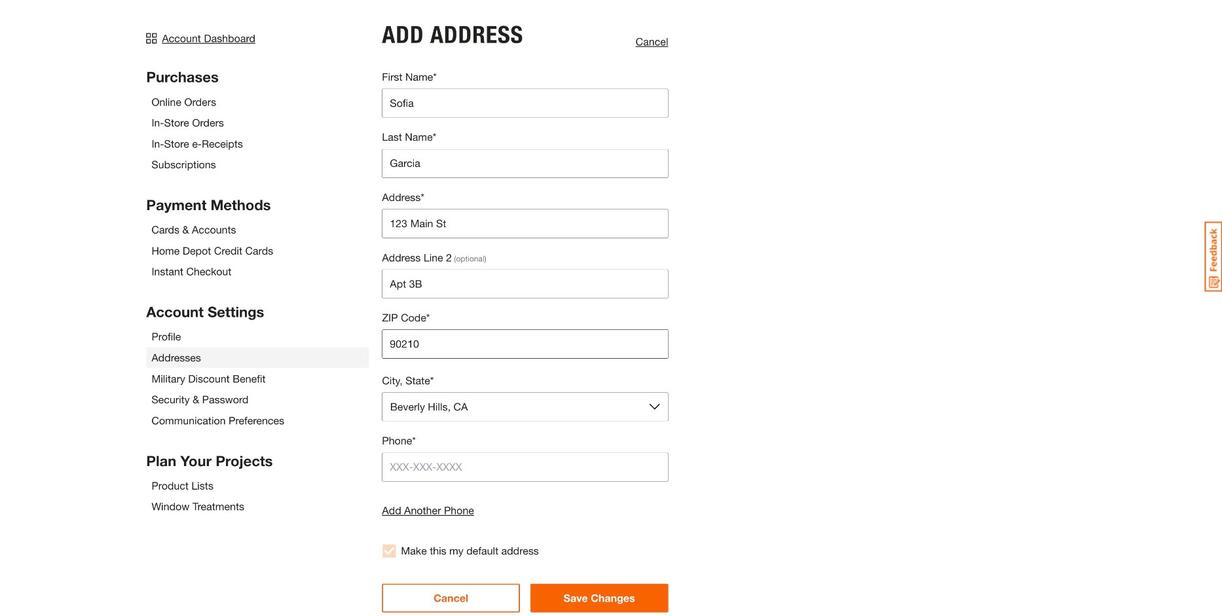 Task type: locate. For each thing, give the bounding box(es) containing it.
None button
[[382, 393, 669, 422]]

None text field
[[382, 89, 669, 118], [382, 210, 669, 238], [382, 330, 669, 359], [382, 89, 669, 118], [382, 210, 669, 238], [382, 330, 669, 359]]

None text field
[[382, 149, 669, 178], [382, 270, 669, 299], [382, 149, 669, 178], [382, 270, 669, 299]]



Task type: describe. For each thing, give the bounding box(es) containing it.
feedback link image
[[1206, 222, 1223, 292]]

XXX-XXX-XXXX text field
[[382, 453, 669, 482]]



Task type: vqa. For each thing, say whether or not it's contained in the screenshot.
buggies
no



